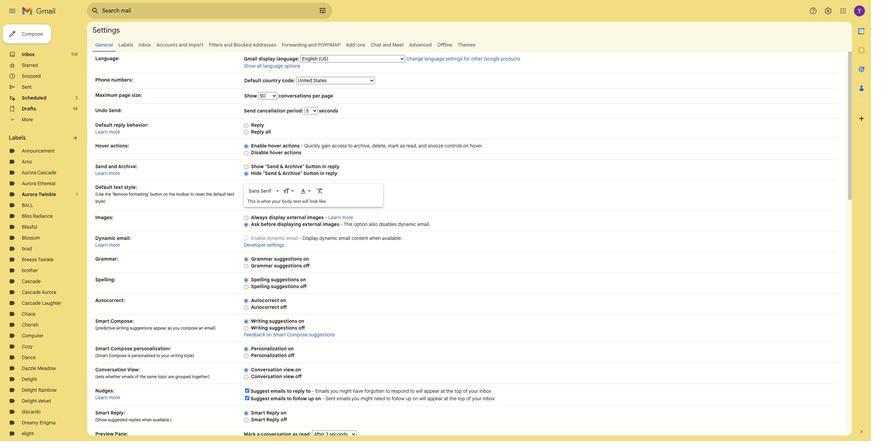 Task type: vqa. For each thing, say whether or not it's contained in the screenshot.
sixth ͏
no



Task type: locate. For each thing, give the bounding box(es) containing it.
& down the show "send & archive" button in reply
[[278, 171, 282, 177]]

2 vertical spatial show
[[251, 164, 264, 170]]

(smart
[[95, 354, 108, 359]]

1 vertical spatial send
[[95, 164, 107, 170]]

send for send cancellation period:
[[244, 108, 256, 114]]

learn more link down archive: on the top of the page
[[95, 171, 120, 177]]

Personalization on radio
[[244, 347, 248, 352]]

0 vertical spatial all
[[257, 63, 262, 69]]

0 vertical spatial view
[[283, 367, 294, 373]]

suggest emails to reply to - emails you might have forgotten to respond to will appear at the top of your inbox
[[251, 389, 492, 395]]

pop/imap
[[318, 42, 341, 48]]

Writing suggestions on radio
[[244, 320, 248, 325]]

1 vertical spatial hover
[[270, 150, 283, 156]]

labels inside navigation
[[9, 135, 26, 142]]

default up (use
[[95, 185, 112, 191]]

drafts link
[[22, 106, 36, 112]]

1 enable from the top
[[251, 143, 267, 149]]

0 vertical spatial is
[[257, 199, 260, 205]]

on
[[464, 143, 469, 149], [163, 192, 168, 197], [303, 256, 309, 263], [300, 277, 306, 283], [280, 298, 286, 304], [299, 319, 304, 325], [267, 332, 272, 338], [288, 346, 294, 352], [295, 367, 301, 373], [315, 396, 321, 402], [413, 396, 418, 402], [281, 411, 287, 417]]

off down spelling suggestions on
[[300, 284, 307, 290]]

learn down dynamic
[[95, 242, 108, 249]]

learn up hover
[[95, 129, 108, 135]]

2 follow from the left
[[392, 396, 405, 402]]

tab list
[[853, 22, 872, 417]]

show all language options
[[244, 63, 300, 69]]

delight up discardo
[[22, 399, 37, 405]]

0 vertical spatial default
[[244, 78, 262, 84]]

1 horizontal spatial writing
[[171, 354, 183, 359]]

your
[[272, 199, 281, 205], [161, 354, 170, 359], [469, 389, 479, 395], [472, 396, 482, 402]]

1 horizontal spatial you
[[331, 389, 338, 395]]

1 grammar from the top
[[251, 256, 273, 263]]

view
[[283, 367, 294, 373], [283, 374, 294, 380]]

in for show "send & archive" button in reply
[[322, 164, 327, 170]]

view for off
[[283, 374, 294, 380]]

1 vertical spatial inbox
[[22, 51, 35, 58]]

in up the remove formatting ‪(⌘\)‬ image
[[320, 171, 325, 177]]

settings left for
[[446, 56, 463, 62]]

show
[[244, 63, 256, 69], [244, 93, 258, 99], [251, 164, 264, 170]]

0 horizontal spatial email
[[287, 236, 298, 242]]

style) up grouped in the left of the page
[[184, 354, 194, 359]]

personalization for personalization on
[[251, 346, 287, 352]]

all for reply
[[265, 129, 271, 135]]

emails down conversation view off
[[271, 389, 286, 395]]

learn inside dynamic email: learn more
[[95, 242, 108, 249]]

1 vertical spatial labels
[[9, 135, 26, 142]]

text up 'remove
[[114, 185, 123, 191]]

0 vertical spatial settings
[[446, 56, 463, 62]]

2 view from the top
[[283, 374, 294, 380]]

off for smart reply on
[[281, 417, 287, 424]]

this
[[247, 199, 256, 205], [344, 222, 353, 228]]

as left read:
[[293, 432, 298, 438]]

0 horizontal spatial up
[[308, 396, 314, 402]]

display for always
[[269, 215, 286, 221]]

and right chat
[[383, 42, 391, 48]]

this is what your body text will look like.
[[247, 199, 327, 205]]

enable hover actions - quickly gain access to archive, delete, mark as read, and snooze controls on hover.
[[251, 143, 483, 149]]

suggest up smart reply on
[[251, 396, 270, 402]]

and for import
[[179, 42, 187, 48]]

grammar
[[251, 256, 273, 263], [251, 263, 273, 269]]

personalization on
[[251, 346, 294, 352]]

2 grammar from the top
[[251, 263, 273, 269]]

0 vertical spatial when
[[369, 236, 381, 242]]

smart inside smart reply: (show suggested replies when available.)
[[95, 411, 109, 417]]

hover right disable
[[270, 150, 283, 156]]

1 horizontal spatial style)
[[184, 354, 194, 359]]

smart up (predictive
[[95, 319, 109, 325]]

aurora up ball link
[[22, 192, 37, 198]]

1 horizontal spatial language
[[425, 56, 445, 62]]

1 view from the top
[[283, 367, 294, 373]]

off
[[303, 263, 310, 269], [300, 284, 307, 290], [280, 305, 287, 311], [299, 325, 305, 332], [288, 353, 295, 359], [295, 374, 302, 380], [281, 417, 287, 424]]

you right emails
[[331, 389, 338, 395]]

and right read,
[[419, 143, 427, 149]]

0 vertical spatial inbox
[[139, 42, 151, 48]]

a
[[257, 432, 260, 438]]

1 vertical spatial personalization
[[251, 353, 287, 359]]

grammar right grammar suggestions off radio
[[251, 263, 273, 269]]

0 vertical spatial text
[[114, 185, 123, 191]]

labels navigation
[[0, 22, 87, 442]]

sans serif option
[[247, 188, 275, 195]]

1 horizontal spatial all
[[265, 129, 271, 135]]

off up mark a conversation as read:
[[281, 417, 287, 424]]

None checkbox
[[245, 389, 249, 394]]

conversation up whether
[[95, 367, 126, 373]]

pane:
[[115, 432, 128, 438]]

"send right hide
[[263, 171, 277, 177]]

inbox right labels link
[[139, 42, 151, 48]]

show for show
[[244, 93, 258, 99]]

when right replies at bottom
[[142, 418, 152, 423]]

compose inside button
[[22, 31, 43, 37]]

smart
[[95, 319, 109, 325], [273, 332, 286, 338], [95, 346, 109, 352], [95, 411, 109, 417], [251, 411, 265, 417], [251, 417, 265, 424]]

writing for writing suggestions on
[[251, 319, 268, 325]]

enable inside enable dynamic email - display dynamic email content when available. developer settings
[[251, 236, 266, 242]]

send for send and archive: learn more
[[95, 164, 107, 170]]

smart for smart compose: (predictive writing suggestions appear as you compose an email)
[[95, 319, 109, 325]]

0 horizontal spatial inbox link
[[22, 51, 35, 58]]

2 personalization from the top
[[251, 353, 287, 359]]

enable up developer
[[251, 236, 266, 242]]

breeze
[[22, 257, 37, 263]]

page left size:
[[119, 92, 130, 98]]

writing up are at the bottom of the page
[[171, 354, 183, 359]]

1 horizontal spatial as
[[293, 432, 298, 438]]

2 suggest from the top
[[251, 396, 270, 402]]

1 vertical spatial language
[[263, 63, 283, 69]]

maximum page size:
[[95, 92, 142, 98]]

archive" for hide
[[283, 171, 303, 177]]

off for writing suggestions on
[[299, 325, 305, 332]]

- left display
[[299, 236, 301, 242]]

labels down more at the top left of the page
[[9, 135, 26, 142]]

writing up feedback
[[251, 325, 268, 332]]

learn up (use
[[95, 171, 108, 177]]

conversation
[[95, 367, 126, 373], [251, 367, 282, 373], [251, 374, 282, 380]]

conversations
[[279, 93, 311, 99]]

learn inside send and archive: learn more
[[95, 171, 108, 177]]

suggest
[[251, 389, 270, 395], [251, 396, 270, 402]]

as inside smart compose: (predictive writing suggestions appear as you compose an email)
[[168, 326, 172, 331]]

& up 'hide "send & archive" button in reply'
[[280, 164, 284, 170]]

inbox link up the starred link
[[22, 51, 35, 58]]

2 up from the left
[[406, 396, 412, 402]]

1 horizontal spatial this
[[344, 222, 353, 228]]

display for gmail
[[259, 56, 275, 62]]

default text style: (use the 'remove formatting' button on the toolbar to reset the default text style)
[[95, 185, 234, 204]]

chat
[[371, 42, 382, 48]]

default
[[213, 192, 226, 197]]

2 email from the left
[[339, 236, 351, 242]]

0 vertical spatial suggest
[[251, 389, 270, 395]]

follow down conversation view off
[[293, 396, 307, 402]]

1 horizontal spatial inbox
[[139, 42, 151, 48]]

this down 'sans'
[[247, 199, 256, 205]]

suggestions inside smart compose: (predictive writing suggestions appear as you compose an email)
[[130, 326, 152, 331]]

1 vertical spatial show
[[244, 93, 258, 99]]

1 writing from the top
[[251, 319, 268, 325]]

send inside send and archive: learn more
[[95, 164, 107, 170]]

0 vertical spatial "send
[[265, 164, 279, 170]]

dazzle meadow link
[[22, 366, 56, 372]]

display up show all language options
[[259, 56, 275, 62]]

1 vertical spatial "send
[[263, 171, 277, 177]]

Enable hover actions radio
[[244, 144, 248, 149]]

default inside default text style: (use the 'remove formatting' button on the toolbar to reset the default text style)
[[95, 185, 112, 191]]

other
[[471, 56, 483, 62]]

twinkle down the ethereal
[[38, 192, 56, 198]]

show for show "send & archive" button in reply
[[251, 164, 264, 170]]

1 horizontal spatial inbox link
[[139, 42, 151, 48]]

button
[[306, 164, 321, 170], [304, 171, 319, 177], [150, 192, 162, 197]]

emails
[[316, 389, 329, 395]]

"send
[[265, 164, 279, 170], [263, 171, 277, 177]]

dynamic right display
[[320, 236, 338, 242]]

dynamic up developer settings link
[[267, 236, 285, 242]]

aurora
[[22, 170, 36, 176], [22, 181, 36, 187], [22, 192, 37, 198], [42, 290, 56, 296]]

default for default reply behavior: learn more
[[95, 122, 112, 128]]

archive" up 'hide "send & archive" button in reply'
[[285, 164, 305, 170]]

more inside nudges: learn more
[[109, 395, 120, 401]]

on inside default text style: (use the 'remove formatting' button on the toolbar to reset the default text style)
[[163, 192, 168, 197]]

dazzle meadow
[[22, 366, 56, 372]]

email:
[[117, 236, 131, 242]]

blissful
[[22, 224, 37, 230]]

hover for disable
[[270, 150, 283, 156]]

aurora cascade
[[22, 170, 56, 176]]

button for hide "send & archive" button in reply
[[304, 171, 319, 177]]

and left archive: on the top of the page
[[108, 164, 117, 170]]

conversation for conversation view: (sets whether emails of the same topic are grouped together)
[[95, 367, 126, 373]]

page right per on the left of the page
[[322, 93, 333, 99]]

1 vertical spatial writing
[[171, 354, 183, 359]]

2 vertical spatial delight
[[22, 399, 37, 405]]

1 vertical spatial as
[[168, 326, 172, 331]]

cascade down cascade link
[[22, 290, 41, 296]]

text right body
[[293, 199, 301, 205]]

button right the formatting'
[[150, 192, 162, 197]]

0 vertical spatial sent
[[22, 84, 32, 90]]

inbox inside labels navigation
[[22, 51, 35, 58]]

compose
[[181, 326, 198, 331]]

"send down disable hover actions
[[265, 164, 279, 170]]

always
[[251, 215, 268, 221]]

and inside send and archive: learn more
[[108, 164, 117, 170]]

Conversation view off radio
[[244, 375, 248, 380]]

0 horizontal spatial might
[[340, 389, 352, 395]]

suggestions for spelling suggestions off
[[271, 284, 299, 290]]

default for default country code:
[[244, 78, 262, 84]]

1 suggest from the top
[[251, 389, 270, 395]]

cascade laughter link
[[22, 301, 61, 307]]

Ask before displaying external images radio
[[244, 223, 248, 228]]

view for on
[[283, 367, 294, 373]]

1 vertical spatial sent
[[326, 396, 336, 402]]

3 delight from the top
[[22, 399, 37, 405]]

delight for delight rainbow
[[22, 388, 37, 394]]

search mail image
[[89, 5, 101, 17]]

more down archive: on the top of the page
[[109, 171, 120, 177]]

0 vertical spatial actions
[[283, 143, 300, 149]]

snoozed link
[[22, 73, 41, 79]]

0 vertical spatial you
[[173, 326, 180, 331]]

0 vertical spatial personalization
[[251, 346, 287, 352]]

1 autocorrect from the top
[[251, 298, 279, 304]]

conversation view on
[[251, 367, 301, 373]]

labels for "labels" heading
[[9, 135, 26, 142]]

None search field
[[87, 3, 332, 19]]

None checkbox
[[244, 236, 248, 240], [245, 397, 249, 401], [244, 236, 248, 240], [245, 397, 249, 401]]

0 vertical spatial this
[[247, 199, 256, 205]]

always display external images - learn more
[[251, 215, 353, 221]]

is inside smart compose personalization: (smart compose is personalized to your writing style)
[[128, 354, 131, 359]]

inbox link right labels link
[[139, 42, 151, 48]]

when inside enable dynamic email - display dynamic email content when available. developer settings
[[369, 236, 381, 242]]

enable for enable hover actions
[[251, 143, 267, 149]]

spelling suggestions on
[[251, 277, 306, 283]]

and right 'filters'
[[224, 42, 233, 48]]

button up 'hide "send & archive" button in reply'
[[306, 164, 321, 170]]

enable up disable
[[251, 143, 267, 149]]

aurora for aurora cascade
[[22, 170, 36, 176]]

inbox up the starred link
[[22, 51, 35, 58]]

1 vertical spatial twinkle
[[38, 257, 54, 263]]

inbox
[[139, 42, 151, 48], [22, 51, 35, 58]]

you inside smart compose: (predictive writing suggestions appear as you compose an email)
[[173, 326, 180, 331]]

style) down (use
[[95, 199, 106, 204]]

0 horizontal spatial settings
[[267, 242, 284, 249]]

actions up the show "send & archive" button in reply
[[284, 150, 302, 156]]

1 spelling from the top
[[251, 277, 270, 283]]

you down have
[[352, 396, 360, 402]]

0 horizontal spatial follow
[[293, 396, 307, 402]]

dreamy
[[22, 420, 38, 427]]

hover.
[[470, 143, 483, 149]]

the inside conversation view: (sets whether emails of the same topic are grouped together)
[[140, 375, 146, 380]]

Always display external images radio
[[244, 216, 248, 221]]

and for pop/imap
[[308, 42, 317, 48]]

settings image
[[825, 7, 833, 15]]

default inside 'default reply behavior: learn more'
[[95, 122, 112, 128]]

2 vertical spatial appear
[[428, 396, 443, 402]]

conversation down conversation view on
[[251, 374, 282, 380]]

off up writing suggestions on
[[280, 305, 287, 311]]

brad
[[22, 246, 32, 252]]

1 vertical spatial display
[[269, 215, 286, 221]]

2 horizontal spatial you
[[352, 396, 360, 402]]

smart compose: (predictive writing suggestions appear as you compose an email)
[[95, 319, 216, 331]]

2 vertical spatial default
[[95, 185, 112, 191]]

off for spelling suggestions on
[[300, 284, 307, 290]]

Conversation view on radio
[[244, 368, 248, 373]]

1 vertical spatial settings
[[267, 242, 284, 249]]

show all language options link
[[244, 63, 300, 69]]

0 vertical spatial hover
[[268, 143, 282, 149]]

spelling for spelling suggestions on
[[251, 277, 270, 283]]

1 vertical spatial in
[[320, 171, 325, 177]]

archive,
[[354, 143, 371, 149]]

view up conversation view off
[[283, 367, 294, 373]]

sent down snoozed link
[[22, 84, 32, 90]]

change language settings for other google products
[[407, 56, 521, 62]]

1 vertical spatial spelling
[[251, 284, 270, 290]]

gain
[[322, 143, 331, 149]]

1 vertical spatial enable
[[251, 236, 266, 242]]

0 vertical spatial archive"
[[285, 164, 305, 170]]

- down emails
[[322, 396, 325, 402]]

grouped
[[175, 375, 191, 380]]

reply up reply all
[[251, 122, 264, 128]]

is left personalized
[[128, 354, 131, 359]]

"send for hide
[[263, 171, 277, 177]]

1 vertical spatial grammar
[[251, 263, 273, 269]]

rainbow
[[38, 388, 57, 394]]

1 delight from the top
[[22, 377, 37, 383]]

off down conversation view on
[[295, 374, 302, 380]]

delight down 'delight' link
[[22, 388, 37, 394]]

1 vertical spatial actions
[[284, 150, 302, 156]]

button inside default text style: (use the 'remove formatting' button on the toolbar to reset the default text style)
[[150, 192, 162, 197]]

2 spelling from the top
[[251, 284, 270, 290]]

announcement
[[22, 148, 55, 154]]

archive" for show
[[285, 164, 305, 170]]

default down undo
[[95, 122, 112, 128]]

2 delight from the top
[[22, 388, 37, 394]]

1 vertical spatial when
[[142, 418, 152, 423]]

language down offline link
[[425, 56, 445, 62]]

images up enable dynamic email - display dynamic email content when available. developer settings
[[323, 222, 339, 228]]

0 horizontal spatial as
[[168, 326, 172, 331]]

topic
[[158, 375, 167, 380]]

display up before
[[269, 215, 286, 221]]

1 horizontal spatial sent
[[326, 396, 336, 402]]

cascade down brother 'link'
[[22, 279, 41, 285]]

undo
[[95, 108, 108, 114]]

0 vertical spatial of
[[135, 375, 139, 380]]

1 vertical spatial inbox link
[[22, 51, 35, 58]]

smart inside smart compose: (predictive writing suggestions appear as you compose an email)
[[95, 319, 109, 325]]

1 horizontal spatial settings
[[446, 56, 463, 62]]

2 autocorrect from the top
[[251, 305, 279, 311]]

0 vertical spatial in
[[322, 164, 327, 170]]

images
[[307, 215, 324, 221], [323, 222, 339, 228]]

0 horizontal spatial send
[[95, 164, 107, 170]]

when inside smart reply: (show suggested replies when available.)
[[142, 418, 152, 423]]

1 vertical spatial you
[[331, 389, 338, 395]]

sent
[[22, 84, 32, 90], [326, 396, 336, 402]]

1 vertical spatial view
[[283, 374, 294, 380]]

2 writing from the top
[[251, 325, 268, 332]]

more down dynamic
[[109, 242, 120, 249]]

1 vertical spatial text
[[227, 192, 234, 197]]

aurora down arno link
[[22, 170, 36, 176]]

1 horizontal spatial might
[[361, 396, 373, 402]]

reply up smart reply off
[[267, 411, 280, 417]]

(sets
[[95, 375, 105, 380]]

learn down nudges:
[[95, 395, 108, 401]]

& for hide
[[278, 171, 282, 177]]

off up 'feedback on smart compose suggestions' link
[[299, 325, 305, 332]]

2 horizontal spatial as
[[400, 143, 405, 149]]

1 vertical spatial style)
[[184, 354, 194, 359]]

writing right writing suggestions on radio
[[251, 319, 268, 325]]

1 up from the left
[[308, 396, 314, 402]]

dazzle
[[22, 366, 36, 372]]

learn inside 'default reply behavior: learn more'
[[95, 129, 108, 135]]

snoozed
[[22, 73, 41, 79]]

0 vertical spatial at
[[441, 389, 445, 395]]

personalization
[[251, 346, 287, 352], [251, 353, 287, 359]]

0 vertical spatial autocorrect
[[251, 298, 279, 304]]

Spelling suggestions on radio
[[244, 278, 248, 283]]

twinkle right breeze
[[38, 257, 54, 263]]

0 vertical spatial will
[[302, 199, 309, 205]]

delight for delight velvet
[[22, 399, 37, 405]]

labels heading
[[9, 135, 72, 142]]

1 personalization from the top
[[251, 346, 287, 352]]

0 vertical spatial might
[[340, 389, 352, 395]]

all down cancellation
[[265, 129, 271, 135]]

default for default text style: (use the 'remove formatting' button on the toolbar to reset the default text style)
[[95, 185, 112, 191]]

3
[[75, 95, 78, 100]]

cascade for cascade link
[[22, 279, 41, 285]]

1 vertical spatial of
[[463, 389, 468, 395]]

this left option
[[344, 222, 353, 228]]

0 vertical spatial spelling
[[251, 277, 270, 283]]

aurora up aurora twinkle
[[22, 181, 36, 187]]

products
[[501, 56, 521, 62]]

show for show all language options
[[244, 63, 256, 69]]

2 vertical spatial you
[[352, 396, 360, 402]]

1 email from the left
[[287, 236, 298, 242]]

Autocorrect on radio
[[244, 299, 248, 304]]

0 horizontal spatial writing
[[116, 326, 129, 331]]

0 vertical spatial writing
[[251, 319, 268, 325]]

actions for enable
[[283, 143, 300, 149]]

available.
[[382, 236, 403, 242]]

settings up grammar suggestions on
[[267, 242, 284, 249]]

smart inside smart compose personalization: (smart compose is personalized to your writing style)
[[95, 346, 109, 352]]

offline link
[[437, 42, 453, 48]]

same
[[147, 375, 157, 380]]

smart up (show
[[95, 411, 109, 417]]

learn more link for send and archive:
[[95, 171, 120, 177]]

button down the show "send & archive" button in reply
[[304, 171, 319, 177]]

learn more link up hover actions:
[[95, 129, 120, 135]]

Writing suggestions off radio
[[244, 326, 248, 332]]

text right default on the left top
[[227, 192, 234, 197]]

and for blocked
[[224, 42, 233, 48]]

hover actions:
[[95, 143, 129, 149]]

suggest for suggest emails to reply to - emails you might have forgotten to respond to will appear at the top of your inbox
[[251, 389, 270, 395]]

0 horizontal spatial when
[[142, 418, 152, 423]]

off down personalization on
[[288, 353, 295, 359]]

send up reply radio at top left
[[244, 108, 256, 114]]

when down also
[[369, 236, 381, 242]]

smart for smart reply off
[[251, 417, 265, 424]]

Grammar suggestions off radio
[[244, 264, 248, 269]]

forwarding and pop/imap
[[282, 42, 341, 48]]

cozy link
[[22, 344, 33, 350]]

enable for enable dynamic email
[[251, 236, 266, 242]]

suggestions for writing suggestions on
[[269, 319, 297, 325]]

archive"
[[285, 164, 305, 170], [283, 171, 303, 177]]

email down displaying
[[287, 236, 298, 242]]

addresses
[[253, 42, 276, 48]]

conversation inside conversation view: (sets whether emails of the same topic are grouped together)
[[95, 367, 126, 373]]

off for grammar suggestions on
[[303, 263, 310, 269]]

language:
[[95, 55, 120, 62]]

more inside 'default reply behavior: learn more'
[[109, 129, 120, 135]]

0 vertical spatial labels
[[118, 42, 133, 48]]

is left the what
[[257, 199, 260, 205]]

suggest emails to follow up on - sent emails you might need to follow up on will appear at the top of your inbox
[[251, 396, 495, 402]]

disable hover actions
[[251, 150, 302, 156]]

0 horizontal spatial sent
[[22, 84, 32, 90]]

0 vertical spatial grammar
[[251, 256, 273, 263]]

0 vertical spatial inbox
[[480, 389, 492, 395]]

2 enable from the top
[[251, 236, 266, 242]]



Task type: describe. For each thing, give the bounding box(es) containing it.
Grammar suggestions on radio
[[244, 257, 248, 262]]

Show "Send & Archive" button in reply radio
[[244, 165, 248, 170]]

- up ask before displaying external images - this option also disables dynamic email.
[[325, 215, 327, 221]]

emails inside conversation view: (sets whether emails of the same topic are grouped together)
[[122, 375, 134, 380]]

size:
[[132, 92, 142, 98]]

- left quickly
[[301, 143, 303, 149]]

discardo
[[22, 410, 41, 416]]

discardo link
[[22, 410, 41, 416]]

"send for show
[[265, 164, 279, 170]]

more inside dynamic email: learn more
[[109, 242, 120, 249]]

you for emails
[[331, 389, 338, 395]]

aurora twinkle
[[22, 192, 56, 198]]

& for show
[[280, 164, 284, 170]]

more
[[22, 117, 33, 123]]

ons
[[357, 42, 365, 48]]

Personalization off radio
[[244, 354, 248, 359]]

replies
[[129, 418, 141, 423]]

laughter
[[42, 301, 61, 307]]

advanced link
[[409, 42, 432, 48]]

twinkle for breeze twinkle
[[38, 257, 54, 263]]

1 vertical spatial appear
[[424, 389, 440, 395]]

behavior:
[[127, 122, 149, 128]]

settings inside enable dynamic email - display dynamic email content when available. developer settings
[[267, 242, 284, 249]]

gmail display language:
[[244, 56, 299, 62]]

1 horizontal spatial page
[[322, 93, 333, 99]]

1 vertical spatial at
[[444, 396, 449, 402]]

Smart Reply off radio
[[244, 418, 248, 423]]

preview
[[95, 432, 114, 438]]

aurora ethereal
[[22, 181, 55, 187]]

hide
[[251, 171, 262, 177]]

smart for smart compose personalization: (smart compose is personalized to your writing style)
[[95, 346, 109, 352]]

code:
[[282, 78, 295, 84]]

spelling:
[[95, 277, 115, 283]]

controls
[[445, 143, 462, 149]]

bliss radiance link
[[22, 213, 53, 220]]

meadow
[[37, 366, 56, 372]]

- left emails
[[312, 389, 314, 395]]

Hide "Send & Archive" button in reply radio
[[244, 172, 248, 177]]

smart reply: (show suggested replies when available.)
[[95, 411, 172, 423]]

cascade for cascade laughter
[[22, 301, 41, 307]]

blossom link
[[22, 235, 40, 241]]

hide "send & archive" button in reply
[[251, 171, 338, 177]]

0 horizontal spatial this
[[247, 199, 256, 205]]

0 horizontal spatial text
[[114, 185, 123, 191]]

send:
[[109, 108, 122, 114]]

language:
[[277, 56, 299, 62]]

sans
[[249, 188, 260, 195]]

remove formatting ‪(⌘\)‬ image
[[317, 188, 323, 195]]

cascade up the ethereal
[[37, 170, 56, 176]]

cascade link
[[22, 279, 41, 285]]

grammar suggestions off
[[251, 263, 310, 269]]

suggest for suggest emails to follow up on - sent emails you might need to follow up on will appear at the top of your inbox
[[251, 396, 270, 402]]

and for archive:
[[108, 164, 117, 170]]

emails up smart reply on
[[271, 396, 286, 402]]

all for show
[[257, 63, 262, 69]]

seconds
[[318, 108, 339, 114]]

learn more link for default reply behavior:
[[95, 129, 120, 135]]

2 vertical spatial of
[[467, 396, 471, 402]]

style) inside default text style: (use the 'remove formatting' button on the toolbar to reset the default text style)
[[95, 199, 106, 204]]

send cancellation period:
[[244, 108, 305, 114]]

aurora for aurora twinkle
[[22, 192, 37, 198]]

1 vertical spatial top
[[458, 396, 465, 402]]

labels for labels link
[[118, 42, 133, 48]]

conversation for conversation view on
[[251, 367, 282, 373]]

undo send:
[[95, 108, 122, 114]]

default country code:
[[244, 78, 296, 84]]

you for as
[[173, 326, 180, 331]]

more up ask before displaying external images - this option also disables dynamic email.
[[342, 215, 353, 221]]

general
[[95, 42, 113, 48]]

writing inside smart compose: (predictive writing suggestions appear as you compose an email)
[[116, 326, 129, 331]]

2 vertical spatial as
[[293, 432, 298, 438]]

writing inside smart compose personalization: (smart compose is personalized to your writing style)
[[171, 354, 183, 359]]

1 vertical spatial will
[[416, 389, 423, 395]]

cherish link
[[22, 322, 39, 329]]

1
[[76, 192, 78, 197]]

learn inside nudges: learn more
[[95, 395, 108, 401]]

learn more link up ask before displaying external images - this option also disables dynamic email.
[[329, 215, 353, 221]]

style) inside smart compose personalization: (smart compose is personalized to your writing style)
[[184, 354, 194, 359]]

0 vertical spatial as
[[400, 143, 405, 149]]

2 vertical spatial text
[[293, 199, 301, 205]]

before
[[261, 222, 276, 228]]

reply up formatting options toolbar on the top left of page
[[326, 171, 338, 177]]

grammar for grammar suggestions on
[[251, 256, 273, 263]]

spelling for spelling suggestions off
[[251, 284, 270, 290]]

your inside smart compose personalization: (smart compose is personalized to your writing style)
[[161, 354, 170, 359]]

formatting options toolbar
[[246, 185, 381, 198]]

autocorrect for autocorrect off
[[251, 305, 279, 311]]

reply down smart reply on
[[267, 417, 280, 424]]

more inside send and archive: learn more
[[109, 171, 120, 177]]

sent link
[[22, 84, 32, 90]]

Reply radio
[[244, 123, 248, 128]]

suggestions for spelling suggestions on
[[271, 277, 299, 283]]

advanced search options image
[[316, 4, 330, 17]]

cascade for cascade aurora
[[22, 290, 41, 296]]

numbers:
[[111, 77, 133, 83]]

appear inside smart compose: (predictive writing suggestions appear as you compose an email)
[[153, 326, 167, 331]]

blossom
[[22, 235, 40, 241]]

delight velvet
[[22, 399, 51, 405]]

actions:
[[110, 143, 129, 149]]

0 vertical spatial inbox link
[[139, 42, 151, 48]]

1 vertical spatial inbox
[[483, 396, 495, 402]]

autocorrect for autocorrect on
[[251, 298, 279, 304]]

gmail image
[[22, 4, 59, 18]]

button for show "send & archive" button in reply
[[306, 164, 321, 170]]

of inside conversation view: (sets whether emails of the same topic are grouped together)
[[135, 375, 139, 380]]

body
[[282, 199, 292, 205]]

compose down writing suggestions off
[[287, 332, 308, 338]]

compose up personalized
[[111, 346, 132, 352]]

1 horizontal spatial dynamic
[[320, 236, 338, 242]]

learn up ask before displaying external images - this option also disables dynamic email.
[[329, 215, 341, 221]]

aurora ethereal link
[[22, 181, 55, 187]]

dance
[[22, 355, 36, 361]]

grammar suggestions on
[[251, 256, 309, 263]]

0 horizontal spatial dynamic
[[267, 236, 285, 242]]

for
[[464, 56, 470, 62]]

learn more link for nudges:
[[95, 395, 120, 401]]

suggestions for writing suggestions off
[[269, 325, 297, 332]]

actions for disable
[[284, 150, 302, 156]]

grammar for grammar suggestions off
[[251, 263, 273, 269]]

main menu image
[[8, 7, 16, 15]]

ball link
[[22, 203, 33, 209]]

email)
[[205, 326, 216, 331]]

reply:
[[111, 411, 125, 417]]

autocorrect:
[[95, 298, 125, 304]]

suggestions for grammar suggestions off
[[274, 263, 302, 269]]

learn more link for dynamic email:
[[95, 242, 120, 249]]

change language settings for other google products link
[[407, 56, 521, 62]]

like.
[[319, 199, 327, 205]]

and for meet
[[383, 42, 391, 48]]

aurora twinkle link
[[22, 192, 56, 198]]

Reply all radio
[[244, 130, 248, 135]]

1 vertical spatial external
[[302, 222, 322, 228]]

displaying
[[277, 222, 301, 228]]

filters
[[209, 42, 223, 48]]

off for conversation view on
[[295, 374, 302, 380]]

compose right (smart on the bottom left of page
[[109, 354, 127, 359]]

email.
[[418, 222, 430, 228]]

suggestions for grammar suggestions on
[[274, 256, 302, 263]]

- left option
[[341, 222, 343, 228]]

to inside smart compose personalization: (smart compose is personalized to your writing style)
[[156, 354, 160, 359]]

conversation for conversation view off
[[251, 374, 282, 380]]

look
[[310, 199, 318, 205]]

personalization for personalization off
[[251, 353, 287, 359]]

1 vertical spatial this
[[344, 222, 353, 228]]

0 vertical spatial top
[[455, 389, 462, 395]]

mark
[[244, 432, 256, 438]]

style:
[[124, 185, 137, 191]]

1 horizontal spatial is
[[257, 199, 260, 205]]

1 vertical spatial images
[[323, 222, 339, 228]]

import
[[189, 42, 204, 48]]

2 horizontal spatial dynamic
[[398, 222, 416, 228]]

Smart Reply on radio
[[244, 412, 248, 417]]

cozy
[[22, 344, 33, 350]]

bliss radiance
[[22, 213, 53, 220]]

twinkle for aurora twinkle
[[38, 192, 56, 198]]

1 follow from the left
[[293, 396, 307, 402]]

Search mail text field
[[102, 7, 300, 14]]

reply inside 'default reply behavior: learn more'
[[114, 122, 126, 128]]

emails down suggest emails to reply to - emails you might have forgotten to respond to will appear at the top of your inbox
[[337, 396, 351, 402]]

to inside default text style: (use the 'remove formatting' button on the toolbar to reset the default text style)
[[191, 192, 194, 197]]

aurora up 'laughter'
[[42, 290, 56, 296]]

compose button
[[3, 25, 51, 44]]

cherish
[[22, 322, 39, 329]]

feedback
[[244, 332, 265, 338]]

1 horizontal spatial text
[[227, 192, 234, 197]]

advanced
[[409, 42, 432, 48]]

- inside enable dynamic email - display dynamic email content when available. developer settings
[[299, 236, 301, 242]]

chaos link
[[22, 312, 36, 318]]

0 vertical spatial images
[[307, 215, 324, 221]]

0 horizontal spatial page
[[119, 92, 130, 98]]

reply left emails
[[293, 389, 305, 395]]

maximum
[[95, 92, 118, 98]]

in for hide "send & archive" button in reply
[[320, 171, 325, 177]]

scheduled link
[[22, 95, 47, 101]]

disables
[[379, 222, 397, 228]]

blissful link
[[22, 224, 37, 230]]

change
[[407, 56, 423, 62]]

Spelling suggestions off radio
[[244, 285, 248, 290]]

reply right 'reply all' option
[[251, 129, 264, 135]]

display
[[303, 236, 318, 242]]

brother
[[22, 268, 38, 274]]

content
[[352, 236, 368, 242]]

108
[[71, 52, 78, 57]]

support image
[[810, 7, 818, 15]]

brother link
[[22, 268, 38, 274]]

smart down writing suggestions off
[[273, 332, 286, 338]]

0 vertical spatial external
[[287, 215, 306, 221]]

starred
[[22, 62, 38, 68]]

reply down access
[[328, 164, 340, 170]]

velvet
[[38, 399, 51, 405]]

themes link
[[458, 42, 476, 48]]

0 horizontal spatial language
[[263, 63, 283, 69]]

autocorrect off
[[251, 305, 287, 311]]

writing for writing suggestions off
[[251, 325, 268, 332]]

formatting'
[[129, 192, 149, 197]]

smart for smart reply: (show suggested replies when available.)
[[95, 411, 109, 417]]

delight for 'delight' link
[[22, 377, 37, 383]]

hover for enable
[[268, 143, 282, 149]]

2 vertical spatial will
[[420, 396, 426, 402]]

Autocorrect off radio
[[244, 306, 248, 311]]

Disable hover actions radio
[[244, 151, 248, 156]]

aurora for aurora ethereal
[[22, 181, 36, 187]]

0 vertical spatial language
[[425, 56, 445, 62]]

smart for smart reply on
[[251, 411, 265, 417]]

writing suggestions off
[[251, 325, 305, 332]]

writing suggestions on
[[251, 319, 304, 325]]

options
[[284, 63, 300, 69]]

sent inside labels navigation
[[22, 84, 32, 90]]



